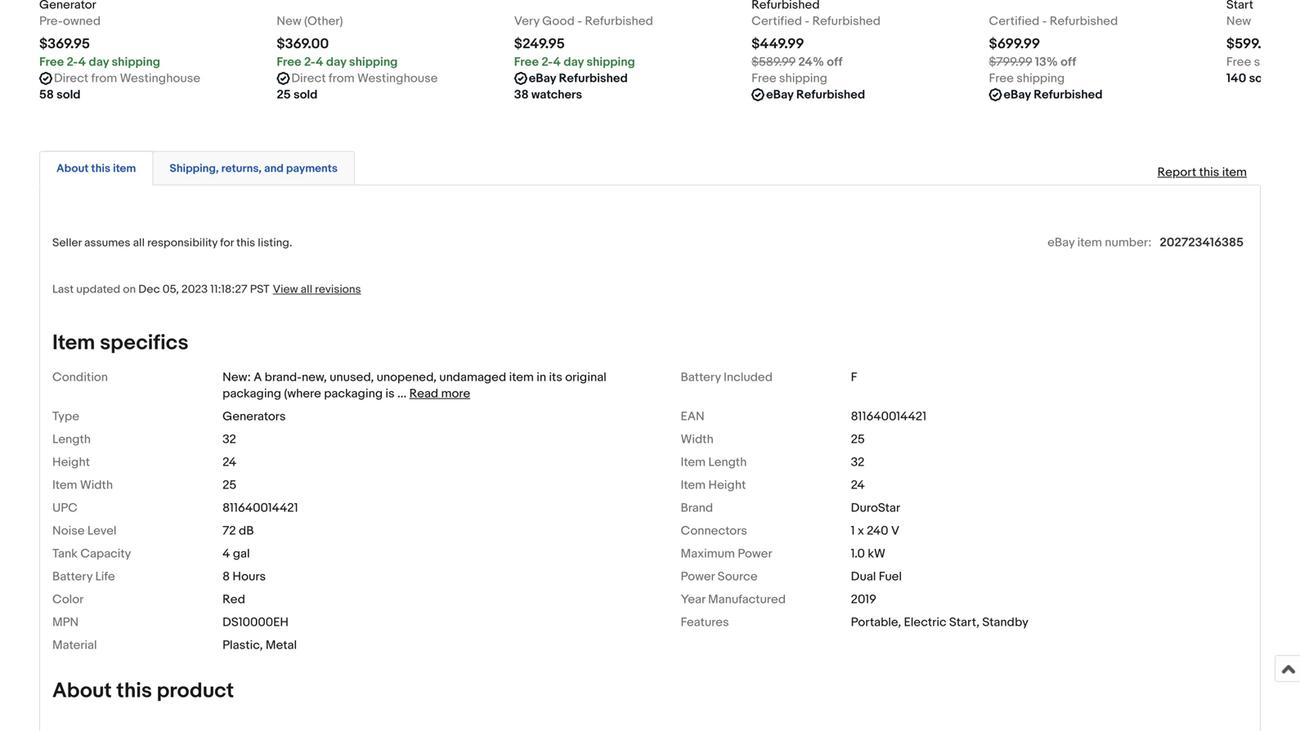 Task type: locate. For each thing, give the bounding box(es) containing it.
2 horizontal spatial 2-
[[542, 55, 553, 69]]

off
[[827, 55, 843, 69], [1061, 55, 1076, 69]]

tank
[[52, 547, 78, 562]]

ebay down the "$589.99"
[[766, 87, 794, 102]]

$369.95 text field
[[39, 35, 90, 53]]

owned
[[63, 14, 101, 28]]

1 horizontal spatial direct from westinghouse
[[291, 71, 438, 86]]

Free shipping text field
[[1226, 54, 1300, 70]]

811640014421 for ean
[[851, 410, 926, 424]]

day up 'watchers'
[[564, 55, 584, 69]]

1 horizontal spatial ebay refurbished
[[766, 87, 865, 102]]

new up $369.00 text field
[[277, 14, 301, 28]]

0 vertical spatial power
[[738, 547, 772, 562]]

0 horizontal spatial new
[[277, 14, 301, 28]]

Free shipping text field
[[752, 70, 827, 86], [989, 70, 1065, 86]]

portable,
[[851, 616, 901, 630]]

0 horizontal spatial 32
[[223, 432, 236, 447]]

power up the "year"
[[681, 570, 715, 585]]

ebay refurbished down the 24%
[[766, 87, 865, 102]]

about for about this item
[[56, 162, 89, 176]]

$599.99 text field
[[1226, 35, 1278, 53]]

item for item height
[[681, 478, 706, 493]]

off inside certified - refurbished $449.99 $589.99 24% off free shipping
[[827, 55, 843, 69]]

ebay refurbished for the rightmost 'ebay refurbished' text box
[[1004, 87, 1103, 102]]

1 vertical spatial width
[[80, 478, 113, 493]]

811640014421 for upc
[[223, 501, 298, 516]]

1 - from the left
[[577, 14, 582, 28]]

this right the report
[[1199, 165, 1219, 180]]

0 horizontal spatial free shipping text field
[[752, 70, 827, 86]]

shipping inside the new (other) $369.00 free 2-4 day shipping
[[349, 55, 398, 69]]

new for (other)
[[277, 14, 301, 28]]

1 vertical spatial 25
[[851, 432, 865, 447]]

32 up durostar
[[851, 455, 865, 470]]

2 horizontal spatial -
[[1042, 14, 1047, 28]]

battery
[[681, 370, 721, 385], [52, 570, 93, 585]]

0 horizontal spatial -
[[577, 14, 582, 28]]

0 horizontal spatial height
[[52, 455, 90, 470]]

1 vertical spatial 811640014421
[[223, 501, 298, 516]]

item inside new: a brand-new, unused, unopened, undamaged item in its original packaging (where packaging is ...
[[509, 370, 534, 385]]

its
[[549, 370, 562, 385]]

0 horizontal spatial battery
[[52, 570, 93, 585]]

item for item width
[[52, 478, 77, 493]]

32 for length
[[223, 432, 236, 447]]

new inside the new (other) $369.00 free 2-4 day shipping
[[277, 14, 301, 28]]

0 horizontal spatial certified
[[752, 14, 802, 28]]

25 down f
[[851, 432, 865, 447]]

item inside button
[[113, 162, 136, 176]]

0 vertical spatial 32
[[223, 432, 236, 447]]

all
[[133, 236, 145, 250], [301, 283, 312, 297]]

this
[[91, 162, 110, 176], [1199, 165, 1219, 180], [236, 236, 255, 250], [116, 679, 152, 704]]

free down $369.95
[[39, 55, 64, 69]]

item left shipping,
[[113, 162, 136, 176]]

sold for 58 sold
[[57, 87, 81, 102]]

sold down free shipping text field at the top of the page
[[1249, 71, 1273, 86]]

4 down the $369.00
[[316, 55, 323, 69]]

1 off from the left
[[827, 55, 843, 69]]

0 horizontal spatial ebay refurbished
[[529, 71, 628, 86]]

1 horizontal spatial from
[[329, 71, 355, 86]]

2- inside 'pre-owned $369.95 free 2-4 day shipping'
[[67, 55, 78, 69]]

2 from from the left
[[329, 71, 355, 86]]

power up the source
[[738, 547, 772, 562]]

free down the "$589.99"
[[752, 71, 776, 86]]

power
[[738, 547, 772, 562], [681, 570, 715, 585]]

2 direct from the left
[[291, 71, 326, 86]]

Certified - Refurbished text field
[[752, 13, 881, 29]]

sold right the 58
[[57, 87, 81, 102]]

item left 'in'
[[509, 370, 534, 385]]

tab list
[[39, 148, 1261, 185]]

2 horizontal spatial day
[[564, 55, 584, 69]]

about
[[56, 162, 89, 176], [52, 679, 112, 704]]

0 horizontal spatial direct
[[54, 71, 88, 86]]

new inside new $599.99 free shipping 140 sold
[[1226, 14, 1251, 28]]

2 horizontal spatial free 2-4 day shipping text field
[[514, 54, 635, 70]]

2-
[[67, 55, 78, 69], [304, 55, 316, 69], [542, 55, 553, 69]]

shipping inside the certified - refurbished $699.99 $799.99 13% off free shipping
[[1017, 71, 1065, 86]]

0 vertical spatial 24
[[223, 455, 236, 470]]

free 2-4 day shipping text field down $369.95 text field
[[39, 54, 160, 70]]

off for $699.99
[[1061, 55, 1076, 69]]

sold down $369.00 text field
[[294, 87, 318, 102]]

1 horizontal spatial ebay refurbished text field
[[766, 86, 865, 103]]

all right assumes
[[133, 236, 145, 250]]

4 down $369.95 text field
[[78, 55, 86, 69]]

Free 2-4 day shipping text field
[[39, 54, 160, 70], [277, 54, 398, 70], [514, 54, 635, 70]]

ebay refurbished text field down 13%
[[1004, 86, 1103, 103]]

height up item width
[[52, 455, 90, 470]]

about inside button
[[56, 162, 89, 176]]

start,
[[949, 616, 980, 630]]

day
[[89, 55, 109, 69], [326, 55, 346, 69], [564, 55, 584, 69]]

0 horizontal spatial from
[[91, 71, 117, 86]]

240
[[867, 524, 888, 539]]

this inside button
[[91, 162, 110, 176]]

- for $699.99
[[1042, 14, 1047, 28]]

free shipping text field down $799.99
[[989, 70, 1065, 86]]

refurbished up 13%
[[1050, 14, 1118, 28]]

ebay refurbished text field down the 24%
[[766, 86, 865, 103]]

day down $369.00 text field
[[326, 55, 346, 69]]

New (Other) text field
[[277, 13, 343, 29]]

number:
[[1105, 235, 1152, 250]]

$369.95
[[39, 35, 90, 53]]

item up brand
[[681, 478, 706, 493]]

1 direct from westinghouse text field from the left
[[54, 70, 200, 86]]

about down "material"
[[52, 679, 112, 704]]

from
[[91, 71, 117, 86], [329, 71, 355, 86]]

direct
[[54, 71, 88, 86], [291, 71, 326, 86]]

25 down $369.00 text field
[[277, 87, 291, 102]]

this for report this item
[[1199, 165, 1219, 180]]

day inside 'pre-owned $369.95 free 2-4 day shipping'
[[89, 55, 109, 69]]

about for about this product
[[52, 679, 112, 704]]

1 horizontal spatial free 2-4 day shipping text field
[[277, 54, 398, 70]]

item up item height
[[681, 455, 706, 470]]

height down item length
[[708, 478, 746, 493]]

1 vertical spatial battery
[[52, 570, 93, 585]]

0 horizontal spatial day
[[89, 55, 109, 69]]

returns,
[[221, 162, 262, 176]]

2 free 2-4 day shipping text field from the left
[[277, 54, 398, 70]]

shipping inside new $599.99 free shipping 140 sold
[[1254, 55, 1300, 69]]

1.0
[[851, 547, 865, 562]]

free 2-4 day shipping text field down $369.00 text field
[[277, 54, 398, 70]]

1 day from the left
[[89, 55, 109, 69]]

item width
[[52, 478, 113, 493]]

this up assumes
[[91, 162, 110, 176]]

New text field
[[1226, 13, 1251, 29]]

0 horizontal spatial 2-
[[67, 55, 78, 69]]

red
[[223, 593, 245, 607]]

payments
[[286, 162, 338, 176]]

1 horizontal spatial direct from westinghouse text field
[[291, 70, 438, 86]]

mpn
[[52, 616, 79, 630]]

free down the $369.00
[[277, 55, 301, 69]]

1 vertical spatial 24
[[851, 478, 865, 493]]

2 horizontal spatial 25
[[851, 432, 865, 447]]

24 up durostar
[[851, 478, 865, 493]]

height
[[52, 455, 90, 470], [708, 478, 746, 493]]

2- inside very good - refurbished $249.95 free 2-4 day shipping
[[542, 55, 553, 69]]

new up $599.99
[[1226, 14, 1251, 28]]

$249.95 text field
[[514, 35, 565, 53]]

$249.95
[[514, 35, 565, 53]]

ebay up 38 watchers 'text field'
[[529, 71, 556, 86]]

new
[[277, 14, 301, 28], [1226, 14, 1251, 28]]

2 vertical spatial 25
[[223, 478, 236, 493]]

1 packaging from the left
[[223, 387, 281, 401]]

1 vertical spatial length
[[708, 455, 747, 470]]

1 horizontal spatial certified
[[989, 14, 1040, 28]]

0 horizontal spatial westinghouse
[[120, 71, 200, 86]]

free inside new $599.99 free shipping 140 sold
[[1226, 55, 1251, 69]]

1 horizontal spatial free shipping text field
[[989, 70, 1065, 86]]

direct from westinghouse
[[54, 71, 200, 86], [291, 71, 438, 86]]

0 vertical spatial 25
[[277, 87, 291, 102]]

1 new from the left
[[277, 14, 301, 28]]

shipping
[[112, 55, 160, 69], [349, 55, 398, 69], [587, 55, 635, 69], [1254, 55, 1300, 69], [779, 71, 827, 86], [1017, 71, 1065, 86]]

free inside the new (other) $369.00 free 2-4 day shipping
[[277, 55, 301, 69]]

202723416385
[[1160, 235, 1244, 250]]

1 horizontal spatial 24
[[851, 478, 865, 493]]

packaging down "a"
[[223, 387, 281, 401]]

1 horizontal spatial 2-
[[304, 55, 316, 69]]

assumes
[[84, 236, 130, 250]]

item for item length
[[681, 455, 706, 470]]

1 free 2-4 day shipping text field from the left
[[39, 54, 160, 70]]

4
[[78, 55, 86, 69], [316, 55, 323, 69], [553, 55, 561, 69], [223, 547, 230, 562]]

direct from westinghouse down the new (other) $369.00 free 2-4 day shipping
[[291, 71, 438, 86]]

1 vertical spatial 32
[[851, 455, 865, 470]]

watchers
[[531, 87, 582, 102]]

1 horizontal spatial battery
[[681, 370, 721, 385]]

ebay refurbished down 13%
[[1004, 87, 1103, 102]]

previous price $589.99 24% off text field
[[752, 54, 843, 70]]

certified inside the certified - refurbished $699.99 $799.99 13% off free shipping
[[989, 14, 1040, 28]]

0 horizontal spatial power
[[681, 570, 715, 585]]

tab list containing about this item
[[39, 148, 1261, 185]]

0 horizontal spatial off
[[827, 55, 843, 69]]

1 horizontal spatial length
[[708, 455, 747, 470]]

eBay Refurbished text field
[[529, 70, 628, 86], [766, 86, 865, 103], [1004, 86, 1103, 103]]

ebay item number: 202723416385
[[1048, 235, 1244, 250]]

1 free shipping text field from the left
[[752, 70, 827, 86]]

seller assumes all responsibility for this listing.
[[52, 236, 292, 250]]

0 horizontal spatial all
[[133, 236, 145, 250]]

certified up $449.99 text field
[[752, 14, 802, 28]]

free
[[39, 55, 64, 69], [277, 55, 301, 69], [514, 55, 539, 69], [1226, 55, 1251, 69], [752, 71, 776, 86], [989, 71, 1014, 86]]

2 - from the left
[[805, 14, 810, 28]]

ebay refurbished text field up 'watchers'
[[529, 70, 628, 86]]

direct up 58 sold
[[54, 71, 88, 86]]

811640014421 up db
[[223, 501, 298, 516]]

features
[[681, 616, 729, 630]]

811640014421 down f
[[851, 410, 926, 424]]

25
[[277, 87, 291, 102], [851, 432, 865, 447], [223, 478, 236, 493]]

1 horizontal spatial -
[[805, 14, 810, 28]]

width up level
[[80, 478, 113, 493]]

ebay refurbished up 'watchers'
[[529, 71, 628, 86]]

view
[[273, 283, 298, 297]]

free inside certified - refurbished $449.99 $589.99 24% off free shipping
[[752, 71, 776, 86]]

0 horizontal spatial free 2-4 day shipping text field
[[39, 54, 160, 70]]

report
[[1158, 165, 1196, 180]]

24 for height
[[223, 455, 236, 470]]

25 up '72'
[[223, 478, 236, 493]]

from down the new (other) $369.00 free 2-4 day shipping
[[329, 71, 355, 86]]

2 new from the left
[[1226, 14, 1251, 28]]

1 horizontal spatial new
[[1226, 14, 1251, 28]]

0 horizontal spatial sold
[[57, 87, 81, 102]]

free up 140 in the top right of the page
[[1226, 55, 1251, 69]]

packaging
[[223, 387, 281, 401], [324, 387, 383, 401]]

free inside 'pre-owned $369.95 free 2-4 day shipping'
[[39, 55, 64, 69]]

2 westinghouse from the left
[[357, 71, 438, 86]]

refurbished inside certified - refurbished $449.99 $589.99 24% off free shipping
[[812, 14, 881, 28]]

length down type
[[52, 432, 91, 447]]

- inside certified - refurbished $449.99 $589.99 24% off free shipping
[[805, 14, 810, 28]]

0 horizontal spatial width
[[80, 478, 113, 493]]

westinghouse down the new (other) $369.00 free 2-4 day shipping
[[357, 71, 438, 86]]

free shipping text field down the "$589.99"
[[752, 70, 827, 86]]

24 down the generators
[[223, 455, 236, 470]]

direct from westinghouse text field down 'pre-owned $369.95 free 2-4 day shipping'
[[54, 70, 200, 86]]

dual
[[851, 570, 876, 585]]

2- down "$249.95"
[[542, 55, 553, 69]]

0 vertical spatial height
[[52, 455, 90, 470]]

1 horizontal spatial day
[[326, 55, 346, 69]]

this for about this item
[[91, 162, 110, 176]]

0 vertical spatial battery
[[681, 370, 721, 385]]

24 for item height
[[851, 478, 865, 493]]

140
[[1226, 71, 1246, 86]]

certified for $699.99
[[989, 14, 1040, 28]]

0 horizontal spatial packaging
[[223, 387, 281, 401]]

38 watchers
[[514, 87, 582, 102]]

2019
[[851, 593, 876, 607]]

1 horizontal spatial packaging
[[324, 387, 383, 401]]

very
[[514, 14, 539, 28]]

1 horizontal spatial 32
[[851, 455, 865, 470]]

certified inside certified - refurbished $449.99 $589.99 24% off free shipping
[[752, 14, 802, 28]]

2 day from the left
[[326, 55, 346, 69]]

portable, electric start, standby
[[851, 616, 1028, 630]]

2 horizontal spatial ebay refurbished
[[1004, 87, 1103, 102]]

(where
[[284, 387, 321, 401]]

westinghouse for second direct from westinghouse 'text field'
[[357, 71, 438, 86]]

0 horizontal spatial 25
[[223, 478, 236, 493]]

sold
[[1249, 71, 1273, 86], [57, 87, 81, 102], [294, 87, 318, 102]]

material
[[52, 639, 97, 653]]

day for $369.00
[[326, 55, 346, 69]]

this left product
[[116, 679, 152, 704]]

shipping inside certified - refurbished $449.99 $589.99 24% off free shipping
[[779, 71, 827, 86]]

year
[[681, 593, 705, 607]]

length
[[52, 432, 91, 447], [708, 455, 747, 470]]

brand
[[681, 501, 713, 516]]

2 horizontal spatial sold
[[1249, 71, 1273, 86]]

from down 'pre-owned $369.95 free 2-4 day shipping'
[[91, 71, 117, 86]]

v
[[891, 524, 900, 539]]

day down $369.95 text field
[[89, 55, 109, 69]]

in
[[537, 370, 546, 385]]

2 off from the left
[[1061, 55, 1076, 69]]

$369.00 text field
[[277, 35, 329, 53]]

refurbished right good on the left top of page
[[585, 14, 653, 28]]

3 day from the left
[[564, 55, 584, 69]]

1 vertical spatial power
[[681, 570, 715, 585]]

1 certified from the left
[[752, 14, 802, 28]]

3 free 2-4 day shipping text field from the left
[[514, 54, 635, 70]]

off right 13%
[[1061, 55, 1076, 69]]

f
[[851, 370, 857, 385]]

0 horizontal spatial direct from westinghouse text field
[[54, 70, 200, 86]]

1 horizontal spatial off
[[1061, 55, 1076, 69]]

2 direct from westinghouse from the left
[[291, 71, 438, 86]]

undamaged
[[439, 370, 506, 385]]

25 sold
[[277, 87, 318, 102]]

certified up $699.99
[[989, 14, 1040, 28]]

- right good on the left top of page
[[577, 14, 582, 28]]

item left 'number:'
[[1077, 235, 1102, 250]]

1 horizontal spatial sold
[[294, 87, 318, 102]]

- inside the certified - refurbished $699.99 $799.99 13% off free shipping
[[1042, 14, 1047, 28]]

about up seller
[[56, 162, 89, 176]]

battery for battery included
[[681, 370, 721, 385]]

2 2- from the left
[[304, 55, 316, 69]]

1 2- from the left
[[67, 55, 78, 69]]

fuel
[[879, 570, 902, 585]]

0 vertical spatial about
[[56, 162, 89, 176]]

0 vertical spatial width
[[681, 432, 714, 447]]

free inside the certified - refurbished $699.99 $799.99 13% off free shipping
[[989, 71, 1014, 86]]

0 vertical spatial 811640014421
[[851, 410, 926, 424]]

refurbished up the 24%
[[812, 14, 881, 28]]

read
[[409, 387, 438, 401]]

Direct from Westinghouse text field
[[54, 70, 200, 86], [291, 70, 438, 86]]

new:
[[223, 370, 251, 385]]

westinghouse
[[120, 71, 200, 86], [357, 71, 438, 86]]

1 westinghouse from the left
[[120, 71, 200, 86]]

0 horizontal spatial direct from westinghouse
[[54, 71, 200, 86]]

direct from westinghouse text field down the new (other) $369.00 free 2-4 day shipping
[[291, 70, 438, 86]]

1 horizontal spatial westinghouse
[[357, 71, 438, 86]]

all right 'view'
[[301, 283, 312, 297]]

free down $249.95 text field
[[514, 55, 539, 69]]

item up 'upc'
[[52, 478, 77, 493]]

noise level
[[52, 524, 116, 539]]

2 certified from the left
[[989, 14, 1040, 28]]

1 vertical spatial about
[[52, 679, 112, 704]]

length up item height
[[708, 455, 747, 470]]

refurbished inside very good - refurbished $249.95 free 2-4 day shipping
[[585, 14, 653, 28]]

1 horizontal spatial height
[[708, 478, 746, 493]]

25 for width
[[851, 432, 865, 447]]

4 down "$249.95"
[[553, 55, 561, 69]]

2- for $369.95
[[67, 55, 78, 69]]

free 2-4 day shipping text field up 'watchers'
[[514, 54, 635, 70]]

battery for battery life
[[52, 570, 93, 585]]

direct up 25 sold text box at the top of the page
[[291, 71, 326, 86]]

3 2- from the left
[[542, 55, 553, 69]]

off inside the certified - refurbished $699.99 $799.99 13% off free shipping
[[1061, 55, 1076, 69]]

seller
[[52, 236, 82, 250]]

new,
[[302, 370, 327, 385]]

battery included
[[681, 370, 773, 385]]

upc
[[52, 501, 78, 516]]

battery up color
[[52, 570, 93, 585]]

item for item specifics
[[52, 331, 95, 356]]

3 - from the left
[[1042, 14, 1047, 28]]

battery up ean
[[681, 370, 721, 385]]

off right the 24%
[[827, 55, 843, 69]]

32 down the generators
[[223, 432, 236, 447]]

2 horizontal spatial ebay refurbished text field
[[1004, 86, 1103, 103]]

1 horizontal spatial all
[[301, 283, 312, 297]]

2- inside the new (other) $369.00 free 2-4 day shipping
[[304, 55, 316, 69]]

$449.99
[[752, 35, 804, 53]]

$599.99
[[1226, 35, 1278, 53]]

2- down $369.95 text field
[[67, 55, 78, 69]]

day inside the new (other) $369.00 free 2-4 day shipping
[[326, 55, 346, 69]]

item up 'condition'
[[52, 331, 95, 356]]

free 2-4 day shipping text field for $249.95
[[514, 54, 635, 70]]

1 horizontal spatial 811640014421
[[851, 410, 926, 424]]

refurbished
[[585, 14, 653, 28], [812, 14, 881, 28], [1050, 14, 1118, 28], [559, 71, 628, 86], [796, 87, 865, 102], [1034, 87, 1103, 102]]

1 horizontal spatial power
[[738, 547, 772, 562]]

1 horizontal spatial direct
[[291, 71, 326, 86]]

0 horizontal spatial ebay refurbished text field
[[529, 70, 628, 86]]

type
[[52, 410, 79, 424]]

free down $799.99
[[989, 71, 1014, 86]]

- up 13%
[[1042, 14, 1047, 28]]

2- down the $369.00
[[304, 55, 316, 69]]

westinghouse down 'pre-owned $369.95 free 2-4 day shipping'
[[120, 71, 200, 86]]

- up the 24%
[[805, 14, 810, 28]]

1 horizontal spatial width
[[681, 432, 714, 447]]

1 horizontal spatial 25
[[277, 87, 291, 102]]

24
[[223, 455, 236, 470], [851, 478, 865, 493]]

0 horizontal spatial 811640014421
[[223, 501, 298, 516]]

direct from westinghouse down 'pre-owned $369.95 free 2-4 day shipping'
[[54, 71, 200, 86]]

ebay down $799.99
[[1004, 87, 1031, 102]]

width down ean
[[681, 432, 714, 447]]

32
[[223, 432, 236, 447], [851, 455, 865, 470]]

packaging down unused,
[[324, 387, 383, 401]]

0 vertical spatial length
[[52, 432, 91, 447]]

updated
[[76, 283, 120, 297]]

revisions
[[315, 283, 361, 297]]

0 horizontal spatial 24
[[223, 455, 236, 470]]

sold inside 25 sold text box
[[294, 87, 318, 102]]

sold inside 58 sold text box
[[57, 87, 81, 102]]



Task type: describe. For each thing, give the bounding box(es) containing it.
item length
[[681, 455, 747, 470]]

view all revisions link
[[270, 282, 361, 297]]

1 x 240 v
[[851, 524, 900, 539]]

32 for item length
[[851, 455, 865, 470]]

free inside very good - refurbished $249.95 free 2-4 day shipping
[[514, 55, 539, 69]]

1 from from the left
[[91, 71, 117, 86]]

read more button
[[409, 387, 470, 401]]

plastic, metal
[[223, 639, 297, 653]]

Certified - Refurbished text field
[[989, 13, 1118, 29]]

2 packaging from the left
[[324, 387, 383, 401]]

pst
[[250, 283, 270, 297]]

connectors
[[681, 524, 747, 539]]

Very Good - Refurbished text field
[[514, 13, 653, 29]]

0 vertical spatial all
[[133, 236, 145, 250]]

dual fuel
[[851, 570, 902, 585]]

good
[[542, 14, 575, 28]]

electric
[[904, 616, 947, 630]]

2- for $369.00
[[304, 55, 316, 69]]

2023
[[181, 283, 208, 297]]

2 direct from westinghouse text field from the left
[[291, 70, 438, 86]]

responsibility
[[147, 236, 218, 250]]

ean
[[681, 410, 704, 424]]

25 inside text box
[[277, 87, 291, 102]]

4 gal
[[223, 547, 250, 562]]

dec
[[138, 283, 160, 297]]

read more
[[409, 387, 470, 401]]

item right the report
[[1222, 165, 1247, 180]]

shipping inside 'pre-owned $369.95 free 2-4 day shipping'
[[112, 55, 160, 69]]

original
[[565, 370, 607, 385]]

1
[[851, 524, 855, 539]]

1 direct from westinghouse from the left
[[54, 71, 200, 86]]

battery life
[[52, 570, 115, 585]]

report this item link
[[1149, 157, 1255, 188]]

$369.00
[[277, 35, 329, 53]]

- inside very good - refurbished $249.95 free 2-4 day shipping
[[577, 14, 582, 28]]

$699.99 text field
[[989, 35, 1040, 53]]

ebay refurbished for middle 'ebay refurbished' text box
[[766, 87, 865, 102]]

shipping, returns, and payments
[[170, 162, 338, 176]]

off for $449.99
[[827, 55, 843, 69]]

is
[[385, 387, 395, 401]]

this right for
[[236, 236, 255, 250]]

72
[[223, 524, 236, 539]]

westinghouse for 1st direct from westinghouse 'text field' from left
[[120, 71, 200, 86]]

unopened,
[[377, 370, 437, 385]]

report this item
[[1158, 165, 1247, 180]]

refurbished down 13%
[[1034, 87, 1103, 102]]

0 horizontal spatial length
[[52, 432, 91, 447]]

38
[[514, 87, 529, 102]]

$589.99
[[752, 55, 796, 69]]

this for about this product
[[116, 679, 152, 704]]

product
[[157, 679, 234, 704]]

db
[[239, 524, 254, 539]]

ebay for the rightmost 'ebay refurbished' text box
[[1004, 87, 1031, 102]]

listing.
[[258, 236, 292, 250]]

last
[[52, 283, 74, 297]]

refurbished inside the certified - refurbished $699.99 $799.99 13% off free shipping
[[1050, 14, 1118, 28]]

140 sold text field
[[1226, 70, 1273, 86]]

2 free shipping text field from the left
[[989, 70, 1065, 86]]

pre-owned $369.95 free 2-4 day shipping
[[39, 14, 160, 69]]

capacity
[[80, 547, 131, 562]]

38 watchers text field
[[514, 86, 582, 103]]

sold inside new $599.99 free shipping 140 sold
[[1249, 71, 1273, 86]]

4 inside the new (other) $369.00 free 2-4 day shipping
[[316, 55, 323, 69]]

item height
[[681, 478, 746, 493]]

certified - refurbished $449.99 $589.99 24% off free shipping
[[752, 14, 881, 86]]

pre-
[[39, 14, 63, 28]]

color
[[52, 593, 84, 607]]

25 sold text field
[[277, 86, 318, 103]]

1 vertical spatial all
[[301, 283, 312, 297]]

maximum power
[[681, 547, 772, 562]]

about this item
[[56, 162, 136, 176]]

$449.99 text field
[[752, 35, 804, 53]]

day for $369.95
[[89, 55, 109, 69]]

shipping,
[[170, 162, 219, 176]]

gal
[[233, 547, 250, 562]]

new $599.99 free shipping 140 sold
[[1226, 14, 1300, 86]]

certified for $449.99
[[752, 14, 802, 28]]

ebay refurbished for left 'ebay refurbished' text box
[[529, 71, 628, 86]]

58
[[39, 87, 54, 102]]

...
[[397, 387, 407, 401]]

plastic,
[[223, 639, 263, 653]]

generators
[[223, 410, 286, 424]]

refurbished down very good - refurbished $249.95 free 2-4 day shipping
[[559, 71, 628, 86]]

shipping inside very good - refurbished $249.95 free 2-4 day shipping
[[587, 55, 635, 69]]

and
[[264, 162, 284, 176]]

ds10000eh
[[223, 616, 289, 630]]

previous price $799.99 13% off text field
[[989, 54, 1076, 70]]

on
[[123, 283, 136, 297]]

- for $449.99
[[805, 14, 810, 28]]

level
[[87, 524, 116, 539]]

specifics
[[100, 331, 189, 356]]

1 direct from the left
[[54, 71, 88, 86]]

tank capacity
[[52, 547, 131, 562]]

durostar
[[851, 501, 900, 516]]

58 sold text field
[[39, 86, 81, 103]]

ebay left 'number:'
[[1048, 235, 1075, 250]]

life
[[95, 570, 115, 585]]

metal
[[266, 639, 297, 653]]

shipping, returns, and payments button
[[170, 161, 338, 176]]

very good - refurbished $249.95 free 2-4 day shipping
[[514, 14, 653, 69]]

for
[[220, 236, 234, 250]]

ebay for left 'ebay refurbished' text box
[[529, 71, 556, 86]]

4 inside 'pre-owned $369.95 free 2-4 day shipping'
[[78, 55, 86, 69]]

free 2-4 day shipping text field for $369.00
[[277, 54, 398, 70]]

day inside very good - refurbished $249.95 free 2-4 day shipping
[[564, 55, 584, 69]]

hours
[[233, 570, 266, 585]]

ebay for middle 'ebay refurbished' text box
[[766, 87, 794, 102]]

x
[[858, 524, 864, 539]]

8 hours
[[223, 570, 266, 585]]

25 for item width
[[223, 478, 236, 493]]

4 inside very good - refurbished $249.95 free 2-4 day shipping
[[553, 55, 561, 69]]

58 sold
[[39, 87, 81, 102]]

4 left gal
[[223, 547, 230, 562]]

Pre-owned text field
[[39, 13, 101, 29]]

$699.99
[[989, 35, 1040, 53]]

sold for 25 sold
[[294, 87, 318, 102]]

new for $599.99
[[1226, 14, 1251, 28]]

new: a brand-new, unused, unopened, undamaged item in its original packaging (where packaging is ...
[[223, 370, 607, 401]]

1.0 kw
[[851, 547, 885, 562]]

kw
[[868, 547, 885, 562]]

last updated on dec 05, 2023 11:18:27 pst view all revisions
[[52, 283, 361, 297]]

refurbished down the 24%
[[796, 87, 865, 102]]

13%
[[1035, 55, 1058, 69]]

about this item button
[[56, 161, 136, 176]]

a
[[254, 370, 262, 385]]

standby
[[982, 616, 1028, 630]]

condition
[[52, 370, 108, 385]]

1 vertical spatial height
[[708, 478, 746, 493]]

new (other) $369.00 free 2-4 day shipping
[[277, 14, 398, 69]]

unused,
[[330, 370, 374, 385]]



Task type: vqa. For each thing, say whether or not it's contained in the screenshot.


